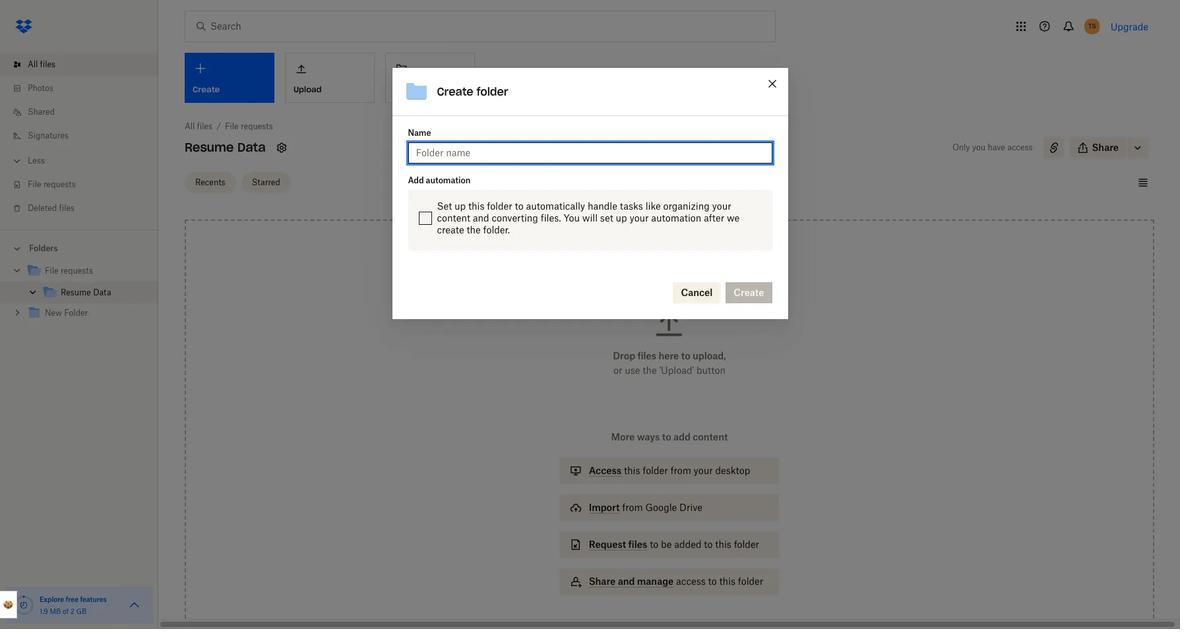 Task type: vqa. For each thing, say whether or not it's contained in the screenshot.
the left 'is'
no



Task type: locate. For each thing, give the bounding box(es) containing it.
1 vertical spatial data
[[93, 288, 111, 298]]

the right use
[[643, 365, 657, 376]]

folder inside create folder button
[[424, 84, 448, 94]]

files inside more ways to add content element
[[629, 539, 648, 550]]

file requests link
[[225, 120, 273, 133], [11, 173, 158, 197], [26, 263, 148, 280]]

photos
[[28, 83, 53, 93]]

automation down 'organizing'
[[652, 213, 702, 224]]

deleted files
[[28, 203, 75, 213]]

upgrade
[[1111, 21, 1149, 32]]

files inside list item
[[40, 59, 56, 69]]

1 horizontal spatial from
[[671, 465, 692, 476]]

file down folders at the top left
[[45, 266, 58, 276]]

the inside set up this folder to automatically handle tasks like organizing your content and converting files. you will set up your automation after we create the folder.
[[467, 225, 481, 236]]

file inside group
[[45, 266, 58, 276]]

starred button
[[241, 172, 291, 193]]

0 vertical spatial content
[[437, 213, 471, 224]]

0 horizontal spatial from
[[622, 502, 643, 513]]

use
[[625, 365, 640, 376]]

files up use
[[638, 350, 657, 362]]

access
[[1008, 143, 1033, 152], [676, 576, 706, 587]]

resume inside resume data link
[[61, 288, 91, 298]]

all
[[28, 59, 38, 69], [185, 121, 195, 131]]

0 vertical spatial automation
[[426, 176, 471, 186]]

google
[[646, 502, 677, 513]]

mb
[[50, 608, 61, 616]]

your
[[712, 201, 732, 212], [630, 213, 649, 224], [694, 465, 713, 476]]

ways
[[637, 432, 660, 443]]

less
[[28, 156, 45, 166]]

this right access
[[624, 465, 640, 476]]

1 vertical spatial resume data
[[61, 288, 111, 298]]

resume data
[[185, 140, 266, 155], [61, 288, 111, 298]]

import from google drive
[[589, 502, 703, 513]]

1 horizontal spatial and
[[618, 576, 635, 587]]

resume
[[185, 140, 234, 155], [61, 288, 91, 298]]

this inside set up this folder to automatically handle tasks like organizing your content and converting files. you will set up your automation after we create the folder.
[[469, 201, 485, 212]]

group
[[0, 258, 158, 334]]

upgrade link
[[1111, 21, 1149, 32]]

resume down folders button
[[61, 288, 91, 298]]

this up folder.
[[469, 201, 485, 212]]

0 vertical spatial the
[[467, 225, 481, 236]]

share and manage access to this folder
[[589, 576, 764, 587]]

the left folder.
[[467, 225, 481, 236]]

0 vertical spatial up
[[455, 201, 466, 212]]

set up this folder to automatically handle tasks like organizing your content and converting files. you will set up your automation after we create the folder.
[[437, 201, 740, 236]]

0 horizontal spatial access
[[676, 576, 706, 587]]

all inside list item
[[28, 59, 38, 69]]

1 horizontal spatial create
[[437, 85, 474, 99]]

Name text field
[[416, 146, 765, 161]]

all files link up shared link
[[11, 53, 158, 77]]

files
[[40, 59, 56, 69], [197, 121, 213, 131], [59, 203, 75, 213], [638, 350, 657, 362], [629, 539, 648, 550]]

more ways to add content element
[[558, 430, 782, 608]]

content
[[437, 213, 471, 224], [693, 432, 728, 443]]

content up 'create'
[[437, 213, 471, 224]]

files inside "link"
[[59, 203, 75, 213]]

added
[[675, 539, 702, 550]]

requests up deleted files
[[43, 180, 76, 189]]

features
[[80, 596, 107, 604]]

0 vertical spatial access
[[1008, 143, 1033, 152]]

data down all files / file requests
[[238, 140, 266, 155]]

access inside more ways to add content element
[[676, 576, 706, 587]]

list
[[0, 45, 158, 230]]

to right "here"
[[682, 350, 691, 362]]

/
[[217, 121, 221, 131]]

files for deleted files
[[59, 203, 75, 213]]

0 vertical spatial file requests
[[28, 180, 76, 189]]

up right set
[[616, 213, 627, 224]]

files for all files / file requests
[[197, 121, 213, 131]]

0 vertical spatial all
[[28, 59, 38, 69]]

signatures link
[[11, 124, 158, 148]]

all files link left "/"
[[185, 120, 213, 133]]

and up folder.
[[473, 213, 489, 224]]

organizing
[[664, 201, 710, 212]]

0 vertical spatial data
[[238, 140, 266, 155]]

and inside set up this folder to automatically handle tasks like organizing your content and converting files. you will set up your automation after we create the folder.
[[473, 213, 489, 224]]

explore
[[40, 596, 64, 604]]

this
[[469, 201, 485, 212], [624, 465, 640, 476], [716, 539, 732, 550], [720, 576, 736, 587]]

requests
[[241, 121, 273, 131], [43, 180, 76, 189], [61, 266, 93, 276]]

your left the desktop
[[694, 465, 713, 476]]

access right have
[[1008, 143, 1033, 152]]

files inside drop files here to upload, or use the 'upload' button
[[638, 350, 657, 362]]

1 vertical spatial requests
[[43, 180, 76, 189]]

access this folder from your desktop
[[589, 465, 751, 476]]

file requests link right "/"
[[225, 120, 273, 133]]

0 horizontal spatial file
[[28, 180, 41, 189]]

1 vertical spatial file requests
[[45, 266, 93, 276]]

files left be
[[629, 539, 648, 550]]

1 vertical spatial automation
[[652, 213, 702, 224]]

1 vertical spatial up
[[616, 213, 627, 224]]

handle
[[588, 201, 618, 212]]

0 vertical spatial all files link
[[11, 53, 158, 77]]

add automation
[[408, 176, 471, 186]]

resume down "/"
[[185, 140, 234, 155]]

this down request files to be added to this folder
[[720, 576, 736, 587]]

1 horizontal spatial automation
[[652, 213, 702, 224]]

0 vertical spatial and
[[473, 213, 489, 224]]

to inside drop files here to upload, or use the 'upload' button
[[682, 350, 691, 362]]

share inside button
[[1093, 142, 1119, 153]]

1 horizontal spatial share
[[1093, 142, 1119, 153]]

all files / file requests
[[185, 121, 273, 131]]

1 horizontal spatial all files link
[[185, 120, 213, 133]]

to
[[515, 201, 524, 212], [682, 350, 691, 362], [662, 432, 672, 443], [650, 539, 659, 550], [704, 539, 713, 550], [708, 576, 717, 587]]

0 horizontal spatial all
[[28, 59, 38, 69]]

2 vertical spatial file
[[45, 266, 58, 276]]

file requests up deleted files
[[28, 180, 76, 189]]

to left add
[[662, 432, 672, 443]]

recents
[[195, 177, 225, 187]]

1 vertical spatial file
[[28, 180, 41, 189]]

create inside button
[[394, 84, 421, 94]]

all for all files
[[28, 59, 38, 69]]

0 vertical spatial resume
[[185, 140, 234, 155]]

share
[[1093, 142, 1119, 153], [589, 576, 616, 587]]

files for drop files here to upload, or use the 'upload' button
[[638, 350, 657, 362]]

from down add
[[671, 465, 692, 476]]

after
[[704, 213, 725, 224]]

content inside set up this folder to automatically handle tasks like organizing your content and converting files. you will set up your automation after we create the folder.
[[437, 213, 471, 224]]

file requests down folders button
[[45, 266, 93, 276]]

files for request files to be added to this folder
[[629, 539, 648, 550]]

1 vertical spatial your
[[630, 213, 649, 224]]

1 vertical spatial content
[[693, 432, 728, 443]]

dropbox image
[[11, 13, 37, 40]]

0 horizontal spatial create
[[394, 84, 421, 94]]

up
[[455, 201, 466, 212], [616, 213, 627, 224]]

all for all files / file requests
[[185, 121, 195, 131]]

manage
[[637, 576, 674, 587]]

0 horizontal spatial content
[[437, 213, 471, 224]]

shared
[[28, 107, 55, 117]]

all left "/"
[[185, 121, 195, 131]]

0 vertical spatial file
[[225, 121, 239, 131]]

your up after
[[712, 201, 732, 212]]

files left "/"
[[197, 121, 213, 131]]

up right "set"
[[455, 201, 466, 212]]

1 vertical spatial file requests link
[[11, 173, 158, 197]]

2
[[71, 608, 75, 616]]

cancel button
[[673, 283, 721, 304]]

data down folders button
[[93, 288, 111, 298]]

1.9
[[40, 608, 48, 616]]

0 horizontal spatial resume
[[61, 288, 91, 298]]

to down request files to be added to this folder
[[708, 576, 717, 587]]

2 horizontal spatial file
[[225, 121, 239, 131]]

folder.
[[483, 225, 510, 236]]

1 horizontal spatial data
[[238, 140, 266, 155]]

and
[[473, 213, 489, 224], [618, 576, 635, 587]]

1 vertical spatial all files link
[[185, 120, 213, 133]]

to up converting at the left top of the page
[[515, 201, 524, 212]]

folder
[[424, 84, 448, 94], [477, 85, 509, 99], [487, 201, 513, 212], [643, 465, 668, 476], [734, 539, 760, 550], [738, 576, 764, 587]]

less image
[[11, 154, 24, 168]]

all up photos
[[28, 59, 38, 69]]

free
[[66, 596, 79, 604]]

content right add
[[693, 432, 728, 443]]

your down 'tasks'
[[630, 213, 649, 224]]

name
[[408, 128, 431, 138]]

requests right "/"
[[241, 121, 273, 131]]

1 horizontal spatial access
[[1008, 143, 1033, 152]]

automation up "set"
[[426, 176, 471, 186]]

1 horizontal spatial all
[[185, 121, 195, 131]]

resume data down folders button
[[61, 288, 111, 298]]

and left manage at the right
[[618, 576, 635, 587]]

here
[[659, 350, 679, 362]]

0 vertical spatial share
[[1093, 142, 1119, 153]]

0 horizontal spatial share
[[589, 576, 616, 587]]

resume data down all files / file requests
[[185, 140, 266, 155]]

'upload'
[[660, 365, 694, 376]]

share button
[[1070, 137, 1127, 158]]

1 horizontal spatial resume data
[[185, 140, 266, 155]]

resume data link
[[42, 284, 148, 302]]

create
[[437, 225, 464, 236]]

1 vertical spatial all
[[185, 121, 195, 131]]

data
[[238, 140, 266, 155], [93, 288, 111, 298]]

cancel
[[681, 287, 713, 299]]

1 vertical spatial and
[[618, 576, 635, 587]]

files up photos
[[40, 59, 56, 69]]

the
[[467, 225, 481, 236], [643, 365, 657, 376]]

file
[[225, 121, 239, 131], [28, 180, 41, 189], [45, 266, 58, 276]]

2 vertical spatial your
[[694, 465, 713, 476]]

create
[[394, 84, 421, 94], [437, 85, 474, 99]]

1 vertical spatial access
[[676, 576, 706, 587]]

file requests inside group
[[45, 266, 93, 276]]

file requests
[[28, 180, 76, 189], [45, 266, 93, 276]]

share inside more ways to add content element
[[589, 576, 616, 587]]

only you have access
[[953, 143, 1033, 152]]

requests down folders button
[[61, 266, 93, 276]]

the inside drop files here to upload, or use the 'upload' button
[[643, 365, 657, 376]]

file down less
[[28, 180, 41, 189]]

0 horizontal spatial and
[[473, 213, 489, 224]]

1 horizontal spatial the
[[643, 365, 657, 376]]

to right added
[[704, 539, 713, 550]]

0 vertical spatial file requests link
[[225, 120, 273, 133]]

create folder
[[394, 84, 448, 94], [437, 85, 509, 99]]

from right import on the bottom
[[622, 502, 643, 513]]

we
[[727, 213, 740, 224]]

file right "/"
[[225, 121, 239, 131]]

access for manage
[[676, 576, 706, 587]]

your inside more ways to add content element
[[694, 465, 713, 476]]

file requests link up resume data link
[[26, 263, 148, 280]]

0 horizontal spatial the
[[467, 225, 481, 236]]

from
[[671, 465, 692, 476], [622, 502, 643, 513]]

1 vertical spatial resume
[[61, 288, 91, 298]]

1 vertical spatial share
[[589, 576, 616, 587]]

files right 'deleted'
[[59, 203, 75, 213]]

1 vertical spatial the
[[643, 365, 657, 376]]

file requests link up deleted files
[[11, 173, 158, 197]]

1 horizontal spatial file
[[45, 266, 58, 276]]

2 vertical spatial requests
[[61, 266, 93, 276]]

automation
[[426, 176, 471, 186], [652, 213, 702, 224]]

0 horizontal spatial all files link
[[11, 53, 158, 77]]

access right manage at the right
[[676, 576, 706, 587]]

all files link
[[11, 53, 158, 77], [185, 120, 213, 133]]



Task type: describe. For each thing, give the bounding box(es) containing it.
or
[[614, 365, 623, 376]]

add
[[674, 432, 691, 443]]

requests inside group
[[61, 266, 93, 276]]

more
[[612, 432, 635, 443]]

0 horizontal spatial automation
[[426, 176, 471, 186]]

group containing file requests
[[0, 258, 158, 334]]

upload,
[[693, 350, 726, 362]]

add
[[408, 176, 424, 186]]

folders button
[[0, 238, 158, 258]]

import
[[589, 502, 620, 513]]

list containing all files
[[0, 45, 158, 230]]

drop
[[613, 350, 636, 362]]

tasks
[[620, 201, 643, 212]]

files for all files
[[40, 59, 56, 69]]

to inside set up this folder to automatically handle tasks like organizing your content and converting files. you will set up your automation after we create the folder.
[[515, 201, 524, 212]]

0 vertical spatial from
[[671, 465, 692, 476]]

be
[[661, 539, 672, 550]]

automation inside set up this folder to automatically handle tasks like organizing your content and converting files. you will set up your automation after we create the folder.
[[652, 213, 702, 224]]

have
[[988, 143, 1006, 152]]

request files to be added to this folder
[[589, 539, 760, 550]]

file requests inside list
[[28, 180, 76, 189]]

all files
[[28, 59, 56, 69]]

requests inside list
[[43, 180, 76, 189]]

starred
[[252, 177, 280, 187]]

automatically
[[526, 201, 585, 212]]

request
[[589, 539, 626, 550]]

more ways to add content
[[612, 432, 728, 443]]

gb
[[76, 608, 87, 616]]

converting
[[492, 213, 538, 224]]

set
[[600, 213, 614, 224]]

access
[[589, 465, 622, 476]]

file inside list
[[28, 180, 41, 189]]

drop files here to upload, or use the 'upload' button
[[613, 350, 726, 376]]

1 horizontal spatial up
[[616, 213, 627, 224]]

and inside more ways to add content element
[[618, 576, 635, 587]]

0 vertical spatial requests
[[241, 121, 273, 131]]

all files list item
[[0, 53, 158, 77]]

0 vertical spatial resume data
[[185, 140, 266, 155]]

desktop
[[716, 465, 751, 476]]

button
[[697, 365, 726, 376]]

set
[[437, 201, 452, 212]]

recents button
[[185, 172, 236, 193]]

signatures
[[28, 131, 69, 141]]

only
[[953, 143, 971, 152]]

quota usage element
[[13, 595, 34, 616]]

deleted files link
[[11, 197, 158, 220]]

1 vertical spatial from
[[622, 502, 643, 513]]

files.
[[541, 213, 561, 224]]

1 horizontal spatial resume
[[185, 140, 234, 155]]

will
[[583, 213, 598, 224]]

explore free features 1.9 mb of 2 gb
[[40, 596, 107, 616]]

deleted
[[28, 203, 57, 213]]

drive
[[680, 502, 703, 513]]

like
[[646, 201, 661, 212]]

you
[[564, 213, 580, 224]]

create folder dialog
[[392, 68, 788, 320]]

you
[[973, 143, 986, 152]]

share for share
[[1093, 142, 1119, 153]]

share for share and manage access to this folder
[[589, 576, 616, 587]]

of
[[63, 608, 69, 616]]

1 horizontal spatial content
[[693, 432, 728, 443]]

to left be
[[650, 539, 659, 550]]

0 horizontal spatial resume data
[[61, 288, 111, 298]]

create inside dialog
[[437, 85, 474, 99]]

2 vertical spatial file requests link
[[26, 263, 148, 280]]

folders
[[29, 244, 58, 253]]

0 vertical spatial your
[[712, 201, 732, 212]]

this right added
[[716, 539, 732, 550]]

access for have
[[1008, 143, 1033, 152]]

photos link
[[11, 77, 158, 100]]

0 horizontal spatial up
[[455, 201, 466, 212]]

shared link
[[11, 100, 158, 124]]

create folder button
[[385, 53, 475, 103]]

folder inside set up this folder to automatically handle tasks like organizing your content and converting files. you will set up your automation after we create the folder.
[[487, 201, 513, 212]]

0 horizontal spatial data
[[93, 288, 111, 298]]

create folder inside the 'create folder' dialog
[[437, 85, 509, 99]]

create folder inside create folder button
[[394, 84, 448, 94]]



